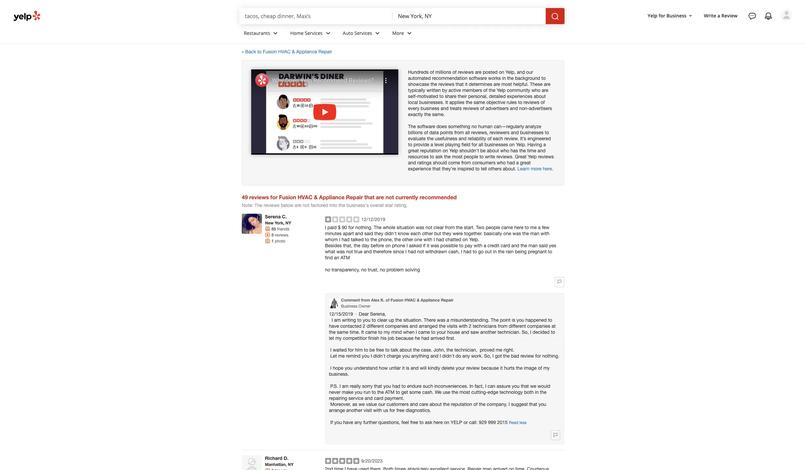 Task type: locate. For each thing, give the bounding box(es) containing it.
2 vertical spatial repair
[[441, 298, 454, 303]]

1 vertical spatial other
[[403, 237, 413, 243]]

up
[[389, 318, 394, 323]]

all down reliability
[[479, 142, 484, 147]]

1 horizontal spatial am
[[342, 384, 349, 390]]

1 horizontal spatial free
[[397, 409, 405, 414]]

2 vertical spatial &
[[417, 298, 420, 303]]

appliance inside 49 reviews for fusion hvac & appliance repair that are not currently recommended note: the reviews below are not factored into the business's overall star rating.
[[319, 194, 345, 201]]

for up the serena
[[271, 194, 278, 201]]

1 vertical spatial software
[[418, 124, 436, 129]]

you inside i hope you understand how unfair it is and will kindly delete your review because it hurts the image of my business.
[[345, 366, 353, 372]]

1 horizontal spatial appliance
[[319, 194, 345, 201]]

my
[[384, 330, 390, 335], [336, 336, 342, 341], [544, 366, 550, 372]]

1 vertical spatial because
[[481, 366, 499, 372]]

5
[[272, 233, 274, 238]]

repair up business's
[[346, 194, 363, 201]]

1 horizontal spatial came
[[419, 330, 430, 335]]

any down technician,
[[463, 354, 470, 359]]

my up his on the bottom left
[[384, 330, 390, 335]]

most inside hundreds of millions of reviews are posted on yelp, and our automated recommendation software works in the background to showcase the reviews that it determines are most helpful. these are typically written by active members of the yelp community who are self-motivated to share their personal, detailed experiences about local businesses. it applies the same objective rules to reviews of every business and treats reviews of advertisers and non-advertisers exactly the same.
[[502, 82, 512, 87]]

because down the got
[[481, 366, 499, 372]]

into
[[330, 203, 338, 208]]

and inside the i waited for him to be free to talk about the case. john, the technician,  proved me right. let me remind you i didn't charge you anything and i didn't do any work. so, i got the bad review for nothing.
[[431, 354, 439, 359]]

1 vertical spatial in
[[493, 249, 497, 255]]

free down 'customers'
[[397, 409, 405, 414]]

1 vertical spatial each
[[411, 231, 421, 237]]

1 vertical spatial have
[[343, 421, 353, 426]]

services for auto services
[[355, 30, 372, 36]]

automated
[[408, 76, 431, 81]]

each inside 'i paid $ 90 for nothing. the whole situation was not clear from the start. two people came here to me a few minutes apart and said they didn't know each other but they were together. basically one was the man with whom i had talked to the phone, the other one with i had chatted on yelp. besides that, the day before on phone i asked if it was possible to pay with a credit card and the man said yes what was not true and therefore since i had not withdrawn cash, i had to go out in the rain being pregnant to find an atm'
[[411, 231, 421, 237]]

0 horizontal spatial reputation
[[420, 148, 442, 154]]

that inside the software does something no human can—regularly analyze billions of data points from all reviews, reviewers and businesses to evaluate the usefulness and reliability of each review. it's engineered to provide a level playing field for all businesses on yelp. having a great reputation on yelp shouldn't be about who has the time and resources to ask the most people to write reviews. great yelp reviews and ratings should come from consumers who had a great experience that they're inspired to tell others about.
[[433, 166, 441, 172]]

0 horizontal spatial businesses
[[485, 142, 508, 147]]

it inside dear serena, i am writing to you to clear up the situation. there was a misunderstanding. the point is you happened to have contacted 2 different companies and arranged the visits with 2 technicians from different companies at the same time. it came to my mind when i came to your house and saw another technician. so, i decided to let my competitior finish his job because he had arrived first.
[[362, 330, 364, 335]]

had inside the software does something no human can—regularly analyze billions of data points from all reviews, reviewers and businesses to evaluate the usefulness and reliability of each review. it's engineered to provide a level playing field for all businesses on yelp. having a great reputation on yelp shouldn't be about who has the time and resources to ask the most people to write reviews. great yelp reviews and ratings should come from consumers who had a great experience that they're inspired to tell others about.
[[507, 160, 515, 166]]

notifications image
[[765, 12, 773, 20]]

had up about.
[[507, 160, 515, 166]]

the inside 'i paid $ 90 for nothing. the whole situation was not clear from the start. two people came here to me a few minutes apart and said they didn't know each other but they were together. basically one was the man with whom i had talked to the phone, the other one with i had chatted on yelp. besides that, the day before on phone i asked if it was possible to pay with a credit card and the man said yes what was not true and therefore since i had not withdrawn cash, i had to go out in the rain being pregnant to find an atm'
[[374, 225, 382, 230]]

to down by
[[440, 94, 444, 99]]

we up both
[[531, 384, 537, 390]]

asked
[[409, 243, 422, 249]]

0 vertical spatial it
[[446, 100, 448, 105]]

ask inside the software does something no human can—regularly analyze billions of data points from all reviews, reviewers and businesses to evaluate the usefulness and reliability of each review. it's engineered to provide a level playing field for all businesses on yelp. having a great reputation on yelp shouldn't be about who has the time and resources to ask the most people to write reviews. great yelp reviews and ratings should come from consumers who had a great experience that they're inspired to tell others about.
[[436, 154, 443, 160]]

our inside p.s. i am really sorry that you had to endure such inconveniences. in fact, i can assure you that we would never make you run to the atm to get some cash. we use the most cutting-edge technology both in the repairing service and card payment. moreover, as we value our customers and care about the reputation of the company, i suggest that you arrange another visit with us for free diagnostics.
[[379, 402, 386, 408]]

p.s.
[[331, 384, 338, 390]]

to
[[258, 49, 262, 54], [542, 76, 546, 81], [440, 94, 444, 99], [518, 100, 523, 105], [545, 130, 550, 135], [408, 142, 413, 147], [430, 154, 434, 160], [480, 154, 484, 160], [476, 166, 480, 172], [525, 225, 529, 230], [365, 237, 369, 243], [460, 243, 464, 249], [473, 249, 477, 255], [548, 249, 553, 255], [358, 318, 362, 323], [372, 318, 376, 323], [548, 318, 553, 323], [379, 330, 383, 335], [432, 330, 436, 335], [551, 330, 556, 335], [364, 348, 368, 353], [386, 348, 390, 353], [402, 384, 406, 390], [372, 390, 376, 396], [396, 390, 400, 396], [420, 421, 424, 426]]

for
[[659, 12, 666, 19], [472, 142, 478, 147], [271, 194, 278, 201], [349, 225, 354, 230], [348, 348, 354, 353], [536, 354, 541, 359], [390, 409, 395, 414]]

other down "know"
[[403, 237, 413, 243]]

of inside p.s. i am really sorry that you had to endure such inconveniences. in fact, i can assure you that we would never make you run to the atm to get some cash. we use the most cutting-edge technology both in the repairing service and card payment. moreover, as we value our customers and care about the reputation of the company, i suggest that you arrange another visit with us for free diagnostics.
[[474, 402, 478, 408]]

1 vertical spatial &
[[314, 194, 318, 201]]

1 horizontal spatial it
[[446, 100, 448, 105]]

0 horizontal spatial they
[[375, 231, 384, 237]]

1 vertical spatial appliance
[[319, 194, 345, 201]]

Near text field
[[398, 12, 541, 20]]

most down the yelp,
[[502, 82, 512, 87]]

out
[[485, 249, 492, 255]]

york,
[[275, 221, 285, 226]]

came inside 'i paid $ 90 for nothing. the whole situation was not clear from the start. two people came here to me a few minutes apart and said they didn't know each other but they were together. basically one was the man with whom i had talked to the phone, the other one with i had chatted on yelp. besides that, the day before on phone i asked if it was possible to pay with a credit card and the man said yes what was not true and therefore since i had not withdrawn cash, i had to go out in the rain being pregnant to find an atm'
[[502, 225, 513, 230]]

1 horizontal spatial we
[[531, 384, 537, 390]]

on left the yelp,
[[499, 70, 505, 75]]

and up rain
[[512, 243, 520, 249]]

1 vertical spatial be
[[370, 348, 375, 353]]

1 horizontal spatial repair
[[346, 194, 363, 201]]

had down the pay
[[464, 249, 472, 255]]

free right feel
[[411, 421, 419, 426]]

1 horizontal spatial each
[[493, 136, 504, 141]]

a up out at bottom
[[484, 243, 487, 249]]

do
[[456, 354, 461, 359]]

software inside hundreds of millions of reviews are posted on yelp, and our automated recommendation software works in the background to showcase the reviews that it determines are most helpful. these are typically written by active members of the yelp community who are self-motivated to share their personal, detailed experiences about local businesses. it applies the same objective rules to reviews of every business and treats reviews of advertisers and non-advertisers exactly the same.
[[469, 76, 487, 81]]

1 services from the left
[[305, 30, 323, 36]]

here
[[543, 166, 552, 172], [515, 225, 524, 230], [434, 421, 443, 426]]

auto services link
[[338, 24, 387, 44]]

p.s. i am really sorry that you had to endure such inconveniences. in fact, i can assure you that we would never make you run to the atm to get some cash. we use the most cutting-edge technology both in the repairing service and card payment. moreover, as we value our customers and care about the reputation of the company, i suggest that you arrange another visit with us for free diagnostics.
[[329, 384, 551, 414]]

0 horizontal spatial came
[[366, 330, 377, 335]]

for inside 49 reviews for fusion hvac & appliance repair that are not currently recommended note: the reviews below are not factored into the business's overall star rating.
[[271, 194, 278, 201]]

companies up decided on the right bottom
[[528, 324, 551, 329]]

we
[[435, 390, 442, 396]]

0 horizontal spatial same
[[337, 330, 349, 335]]

1 24 chevron down v2 image from the left
[[272, 29, 280, 37]]

& up the factored
[[314, 194, 318, 201]]

0 vertical spatial yelp.
[[516, 142, 527, 147]]

nothing. inside the i waited for him to be free to talk about the case. john, the technician,  proved me right. let me remind you i didn't charge you anything and i didn't do any work. so, i got the bad review for nothing.
[[543, 354, 560, 359]]

didn't down whole
[[385, 231, 397, 237]]

for inside p.s. i am really sorry that you had to endure such inconveniences. in fact, i can assure you that we would never make you run to the atm to get some cash. we use the most cutting-edge technology both in the repairing service and card payment. moreover, as we value our customers and care about the reputation of the company, i suggest that you arrange another visit with us for free diagnostics.
[[390, 409, 395, 414]]

came up basically
[[502, 225, 513, 230]]

1 vertical spatial any
[[355, 421, 362, 426]]

solving
[[406, 267, 420, 273]]

phone,
[[379, 237, 393, 243]]

2 horizontal spatial repair
[[441, 298, 454, 303]]

0 horizontal spatial clear
[[378, 318, 388, 323]]

0 vertical spatial nothing.
[[356, 225, 373, 230]]

reviews up photo
[[275, 233, 289, 238]]

0 vertical spatial because
[[396, 336, 414, 341]]

read less link
[[509, 421, 527, 426]]

both
[[525, 390, 534, 396]]

for left 16 chevron down v2 image
[[659, 12, 666, 19]]

0 vertical spatial our
[[527, 70, 533, 75]]

24 chevron down v2 image
[[272, 29, 280, 37], [324, 29, 332, 37], [406, 29, 414, 37]]

0 vertical spatial reputation
[[420, 148, 442, 154]]

from inside 'i paid $ 90 for nothing. the whole situation was not clear from the start. two people came here to me a few minutes apart and said they didn't know each other but they were together. basically one was the man with whom i had talked to the phone, the other one with i had chatted on yelp. besides that, the day before on phone i asked if it was possible to pay with a credit card and the man said yes what was not true and therefore since i had not withdrawn cash, i had to go out in the rain being pregnant to find an atm'
[[445, 225, 455, 230]]

0 vertical spatial other
[[422, 231, 433, 237]]

appliance up there
[[421, 298, 440, 303]]

yes
[[549, 243, 557, 249]]

services left 24 chevron down v2 image
[[355, 30, 372, 36]]

about inside p.s. i am really sorry that you had to endure such inconveniences. in fact, i can assure you that we would never make you run to the atm to get some cash. we use the most cutting-edge technology both in the repairing service and card payment. moreover, as we value our customers and care about the reputation of the company, i suggest that you arrange another visit with us for free diagnostics.
[[430, 402, 442, 408]]

0 vertical spatial most
[[502, 82, 512, 87]]

same down contacted
[[337, 330, 349, 335]]

fact,
[[475, 384, 484, 390]]

technician.
[[498, 330, 521, 335]]

service
[[349, 396, 364, 402]]

here left yelp
[[434, 421, 443, 426]]

great up resources
[[408, 148, 419, 154]]

here inside 'i paid $ 90 for nothing. the whole situation was not clear from the start. two people came here to me a few minutes apart and said they didn't know each other but they were together. basically one was the man with whom i had talked to the phone, the other one with i had chatted on yelp. besides that, the day before on phone i asked if it was possible to pay with a credit card and the man said yes what was not true and therefore since i had not withdrawn cash, i had to go out in the rain being pregnant to find an atm'
[[515, 225, 524, 230]]

1 horizontal spatial same
[[474, 100, 485, 105]]

who down 'these'
[[532, 88, 541, 93]]

had inside dear serena, i am writing to you to clear up the situation. there was a misunderstanding. the point is you happened to have contacted 2 different companies and arranged the visits with 2 technicians from different companies at the same time. it came to my mind when i came to your house and saw another technician. so, i decided to let my competitior finish his job because he had arrived first.
[[422, 336, 430, 341]]

i left hope
[[331, 366, 332, 372]]

rating.
[[395, 203, 408, 208]]

talked
[[351, 237, 364, 243]]

1 vertical spatial so,
[[484, 354, 492, 359]]

clear down "serena,"
[[378, 318, 388, 323]]

treats
[[450, 106, 462, 111]]

usefulness
[[435, 136, 458, 141]]

because inside dear serena, i am writing to you to clear up the situation. there was a misunderstanding. the point is you happened to have contacted 2 different companies and arranged the visits with 2 technicians from different companies at the same time. it came to my mind when i came to your house and saw another technician. so, i decided to let my competitior finish his job because he had arrived first.
[[396, 336, 414, 341]]

from inside dear serena, i am writing to you to clear up the situation. there was a misunderstanding. the point is you happened to have contacted 2 different companies and arranged the visits with 2 technicians from different companies at the same time. it came to my mind when i came to your house and saw another technician. so, i decided to let my competitior finish his job because he had arrived first.
[[498, 324, 508, 329]]

on inside hundreds of millions of reviews are posted on yelp, and our automated recommendation software works in the background to showcase the reviews that it determines are most helpful. these are typically written by active members of the yelp community who are self-motivated to share their personal, detailed experiences about local businesses. it applies the same objective rules to reviews of every business and treats reviews of advertisers and non-advertisers exactly the same.
[[499, 70, 505, 75]]

christina o. image
[[781, 9, 793, 21]]

am inside p.s. i am really sorry that you had to endure such inconveniences. in fact, i can assure you that we would never make you run to the atm to get some cash. we use the most cutting-edge technology both in the repairing service and card payment. moreover, as we value our customers and care about the reputation of the company, i suggest that you arrange another visit with us for free diagnostics.
[[342, 384, 349, 390]]

16 chevron down v2 image
[[688, 13, 694, 18]]

1 vertical spatial business
[[341, 304, 358, 309]]

0 horizontal spatial ask
[[425, 421, 433, 426]]

the inside the software does something no human can—regularly analyze billions of data points from all reviews, reviewers and businesses to evaluate the usefulness and reliability of each review. it's engineered to provide a level playing field for all businesses on yelp. having a great reputation on yelp shouldn't be about who has the time and resources to ask the most people to write reviews. great yelp reviews and ratings should come from consumers who had a great experience that they're inspired to tell others about.
[[408, 124, 416, 129]]

24 chevron down v2 image inside more link
[[406, 29, 414, 37]]

who down reviews.
[[497, 160, 506, 166]]

0 horizontal spatial yelp.
[[470, 237, 480, 243]]

0 horizontal spatial each
[[411, 231, 421, 237]]

& down home
[[292, 49, 295, 54]]

nothing.
[[356, 225, 373, 230], [543, 354, 560, 359]]

1 vertical spatial said
[[539, 243, 548, 249]]

2 24 chevron down v2 image from the left
[[324, 29, 332, 37]]

24 chevron down v2 image inside home services link
[[324, 29, 332, 37]]

different up technician.
[[509, 324, 526, 329]]

reputation inside the software does something no human can—regularly analyze billions of data points from all reviews, reviewers and businesses to evaluate the usefulness and reliability of each review. it's engineered to provide a level playing field for all businesses on yelp. having a great reputation on yelp shouldn't be about who has the time and resources to ask the most people to write reviews. great yelp reviews and ratings should come from consumers who had a great experience that they're inspired to tell others about.
[[420, 148, 442, 154]]

clear inside 'i paid $ 90 for nothing. the whole situation was not clear from the start. two people came here to me a few minutes apart and said they didn't know each other but they were together. basically one was the man with whom i had talked to the phone, the other one with i had chatted on yelp. besides that, the day before on phone i asked if it was possible to pay with a credit card and the man said yes what was not true and therefore since i had not withdrawn cash, i had to go out in the rain being pregnant to find an atm'
[[434, 225, 444, 230]]

reviews inside the software does something no human can—regularly analyze billions of data points from all reviews, reviewers and businesses to evaluate the usefulness and reliability of each review. it's engineered to provide a level playing field for all businesses on yelp. having a great reputation on yelp shouldn't be about who has the time and resources to ask the most people to write reviews. great yelp reviews and ratings should come from consumers who had a great experience that they're inspired to tell others about.
[[538, 154, 554, 160]]

i inside i hope you understand how unfair it is and will kindly delete your review because it hurts the image of my business.
[[331, 366, 332, 372]]

software
[[469, 76, 487, 81], [418, 124, 436, 129]]

it right unfair
[[402, 366, 405, 372]]

1 vertical spatial is
[[406, 366, 410, 372]]

2 vertical spatial my
[[544, 366, 550, 372]]

serena c. image
[[242, 214, 262, 234]]

0 horizontal spatial different
[[367, 324, 384, 329]]

for up apart
[[349, 225, 354, 230]]

0 vertical spatial is
[[512, 318, 516, 323]]

your inside i hope you understand how unfair it is and will kindly delete your review because it hurts the image of my business.
[[456, 366, 465, 372]]

currently
[[396, 194, 418, 201]]

does
[[437, 124, 447, 129]]

«
[[242, 49, 244, 54]]

2 horizontal spatial free
[[411, 421, 419, 426]]

of down 'cutting-'
[[474, 402, 478, 408]]

time
[[528, 148, 537, 154]]

below
[[281, 203, 294, 208]]

1 horizontal spatial they
[[443, 231, 452, 237]]

your
[[437, 330, 446, 335], [456, 366, 465, 372]]

one right basically
[[504, 231, 512, 237]]

0 vertical spatial software
[[469, 76, 487, 81]]

hvac inside 49 reviews for fusion hvac & appliance repair that are not currently recommended note: the reviews below are not factored into the business's overall star rating.
[[298, 194, 313, 201]]

0 vertical spatial my
[[384, 330, 390, 335]]

with up go
[[474, 243, 483, 249]]

same inside dear serena, i am writing to you to clear up the situation. there was a misunderstanding. the point is you happened to have contacted 2 different companies and arranged the visits with 2 technicians from different companies at the same time. it came to my mind when i came to your house and saw another technician. so, i decided to let my competitior finish his job because he had arrived first.
[[337, 330, 349, 335]]

not right situation on the top of the page
[[426, 225, 433, 230]]

most
[[502, 82, 512, 87], [452, 154, 463, 160], [460, 390, 470, 396]]

hvac down home
[[278, 49, 291, 54]]

review inside the i waited for him to be free to talk about the case. john, the technician,  proved me right. let me remind you i didn't charge you anything and i didn't do any work. so, i got the bad review for nothing.
[[521, 354, 534, 359]]

software up determines
[[469, 76, 487, 81]]

can—regularly
[[494, 124, 525, 129]]

repair for for
[[346, 194, 363, 201]]

1 horizontal spatial all
[[479, 142, 484, 147]]

0 horizontal spatial none field
[[245, 12, 388, 20]]

yelp. down together.
[[470, 237, 480, 243]]

visit
[[364, 409, 372, 414]]

1 vertical spatial hvac
[[298, 194, 313, 201]]

they up phone,
[[375, 231, 384, 237]]

they
[[375, 231, 384, 237], [443, 231, 452, 237]]

0 vertical spatial said
[[365, 231, 373, 237]]

motivated
[[418, 94, 438, 99]]

1 horizontal spatial none field
[[398, 12, 541, 20]]

0 horizontal spatial in
[[493, 249, 497, 255]]

ask down diagnostics.
[[425, 421, 433, 426]]

our inside hundreds of millions of reviews are posted on yelp, and our automated recommendation software works in the background to showcase the reviews that it determines are most helpful. these are typically written by active members of the yelp community who are self-motivated to share their personal, detailed experiences about local businesses. it applies the same objective rules to reviews of every business and treats reviews of advertisers and non-advertisers exactly the same.
[[527, 70, 533, 75]]

didn't for to
[[443, 354, 455, 359]]

1 horizontal spatial 2
[[469, 324, 472, 329]]

hvac up situation.
[[405, 298, 416, 303]]

0 vertical spatial business
[[667, 12, 687, 19]]

dear serena, i am writing to you to clear up the situation. there was a misunderstanding. the point is you happened to have contacted 2 different companies and arranged the visits with 2 technicians from different companies at the same time. it came to my mind when i came to your house and saw another technician. so, i decided to let my competitior finish his job because he had arrived first.
[[329, 312, 556, 341]]

restaurants
[[244, 30, 270, 36]]

1 vertical spatial businesses
[[485, 142, 508, 147]]

card up value
[[374, 396, 384, 402]]

5.0 star rating image
[[325, 459, 359, 465]]

0 horizontal spatial another
[[347, 409, 363, 414]]

run
[[364, 390, 371, 396]]

1 horizontal spatial another
[[481, 330, 497, 335]]

reputation up or
[[451, 402, 473, 408]]

d.
[[284, 456, 289, 462]]

didn't
[[385, 231, 397, 237], [374, 354, 386, 359], [443, 354, 455, 359]]

and down day
[[364, 249, 372, 255]]

manhattan,
[[265, 463, 287, 468]]

hvac for for
[[298, 194, 313, 201]]

2 horizontal spatial 24 chevron down v2 image
[[406, 29, 414, 37]]

not down that,
[[346, 249, 353, 255]]

paid
[[328, 225, 337, 230]]

0 horizontal spatial am
[[334, 318, 341, 323]]

0 vertical spatial we
[[531, 384, 537, 390]]

fusion inside 49 reviews for fusion hvac & appliance repair that are not currently recommended note: the reviews below are not factored into the business's overall star rating.
[[279, 194, 296, 201]]

other
[[422, 231, 433, 237], [403, 237, 413, 243]]

1 2 from the left
[[363, 324, 366, 329]]

0 vertical spatial same
[[474, 100, 485, 105]]

of down 'these'
[[541, 100, 545, 105]]

if
[[423, 243, 426, 249]]

more
[[393, 30, 404, 36]]

i
[[325, 225, 326, 230], [339, 237, 341, 243], [434, 237, 435, 243], [407, 243, 408, 249], [406, 249, 407, 255], [461, 249, 463, 255], [332, 318, 333, 323], [416, 330, 417, 335], [531, 330, 532, 335], [331, 348, 332, 353], [371, 354, 372, 359], [440, 354, 441, 359], [493, 354, 494, 359], [331, 366, 332, 372], [340, 384, 341, 390], [486, 384, 487, 390], [509, 402, 510, 408]]

auto
[[343, 30, 353, 36]]

1 horizontal spatial other
[[422, 231, 433, 237]]

3 24 chevron down v2 image from the left
[[406, 29, 414, 37]]

same inside hundreds of millions of reviews are posted on yelp, and our automated recommendation software works in the background to showcase the reviews that it determines are most helpful. these are typically written by active members of the yelp community who are self-motivated to share their personal, detailed experiences about local businesses. it applies the same objective rules to reviews of every business and treats reviews of advertisers and non-advertisers exactly the same.
[[474, 100, 485, 105]]

diagnostics.
[[406, 409, 431, 414]]

appliance up into at the left top of the page
[[319, 194, 345, 201]]

24 chevron down v2 image for restaurants
[[272, 29, 280, 37]]

yelp
[[648, 12, 658, 19], [497, 88, 506, 93], [450, 148, 459, 154], [528, 154, 537, 160]]

1 horizontal spatial reputation
[[451, 402, 473, 408]]

24 chevron down v2 image
[[374, 29, 382, 37]]

other left the but
[[422, 231, 433, 237]]

reliability
[[468, 136, 487, 141]]

each down situation on the top of the page
[[411, 231, 421, 237]]

fusion up below
[[279, 194, 296, 201]]

companies up mind
[[385, 324, 409, 329]]

serena c. new york, ny
[[265, 214, 291, 226]]

not left the factored
[[303, 203, 310, 208]]

you right hope
[[345, 366, 353, 372]]

of down reviews,
[[488, 136, 492, 141]]

appliance down home services link
[[296, 49, 317, 54]]

1 none field from the left
[[245, 12, 388, 20]]

1 horizontal spatial businesses
[[520, 130, 544, 135]]

you down dear
[[363, 318, 371, 323]]

1 vertical spatial fusion
[[279, 194, 296, 201]]

there
[[424, 318, 436, 323]]

a up visits
[[447, 318, 450, 323]]

2 none field from the left
[[398, 12, 541, 20]]

1 horizontal spatial be
[[481, 148, 486, 154]]

waited
[[333, 348, 347, 353]]

same.
[[433, 112, 445, 117]]

2 services from the left
[[355, 30, 372, 36]]

24 chevron down v2 image left auto
[[324, 29, 332, 37]]

2 horizontal spatial appliance
[[421, 298, 440, 303]]

& up situation.
[[417, 298, 420, 303]]

1.0 star rating image
[[325, 217, 359, 223]]

& for to
[[292, 49, 295, 54]]

& for for
[[314, 194, 318, 201]]

in
[[503, 76, 506, 81], [493, 249, 497, 255], [535, 390, 539, 396]]

yelp,
[[506, 70, 516, 75]]

i up understand at bottom left
[[371, 354, 372, 359]]

0 horizontal spatial nothing.
[[356, 225, 373, 230]]

with inside p.s. i am really sorry that you had to endure such inconveniences. in fact, i can assure you that we would never make you run to the atm to get some cash. we use the most cutting-edge technology both in the repairing service and card payment. moreover, as we value our customers and care about the reputation of the company, i suggest that you arrange another visit with us for free diagnostics.
[[374, 409, 382, 414]]

1 horizontal spatial software
[[469, 76, 487, 81]]

0 horizontal spatial &
[[292, 49, 295, 54]]

businesses
[[520, 130, 544, 135], [485, 142, 508, 147]]

1 horizontal spatial review
[[521, 354, 534, 359]]

appliance for to
[[296, 49, 317, 54]]

are up overall
[[376, 194, 384, 201]]

it
[[446, 100, 448, 105], [362, 330, 364, 335]]

1 horizontal spatial is
[[512, 318, 516, 323]]

nothing. inside 'i paid $ 90 for nothing. the whole situation was not clear from the start. two people came here to me a few minutes apart and said they didn't know each other but they were together. basically one was the man with whom i had talked to the phone, the other one with i had chatted on yelp. besides that, the day before on phone i asked if it was possible to pay with a credit card and the man said yes what was not true and therefore since i had not withdrawn cash, i had to go out in the rain being pregnant to find an atm'
[[356, 225, 373, 230]]

saw
[[471, 330, 479, 335]]

if
[[331, 421, 333, 426]]

2 different from the left
[[509, 324, 526, 329]]

24 chevron down v2 image inside restaurants link
[[272, 29, 280, 37]]

who up reviews.
[[501, 148, 510, 154]]

assure
[[497, 384, 511, 390]]

said
[[365, 231, 373, 237], [539, 243, 548, 249]]

None search field
[[240, 8, 566, 24]]

0 horizontal spatial we
[[359, 402, 365, 408]]

card
[[501, 243, 510, 249], [374, 396, 384, 402]]

we right as
[[359, 402, 365, 408]]

1 vertical spatial one
[[415, 237, 423, 243]]

0 horizontal spatial free
[[376, 348, 384, 353]]

2 down misunderstanding.
[[469, 324, 472, 329]]

different
[[367, 324, 384, 329], [509, 324, 526, 329]]

problem
[[387, 267, 404, 273]]

same
[[474, 100, 485, 105], [337, 330, 349, 335]]

& inside comment from alex k. of fusion hvac & appliance repair business owner
[[417, 298, 420, 303]]

yelp inside hundreds of millions of reviews are posted on yelp, and our automated recommendation software works in the background to showcase the reviews that it determines are most helpful. these are typically written by active members of the yelp community who are self-motivated to share their personal, detailed experiences about local businesses. it applies the same objective rules to reviews of every business and treats reviews of advertisers and non-advertisers exactly the same.
[[497, 88, 506, 93]]

i right whom
[[339, 237, 341, 243]]

another down as
[[347, 409, 363, 414]]

1 vertical spatial me
[[496, 348, 503, 353]]

whole
[[383, 225, 396, 230]]

resources
[[408, 154, 429, 160]]

richard d. image
[[242, 456, 262, 471]]

didn't inside 'i paid $ 90 for nothing. the whole situation was not clear from the start. two people came here to me a few minutes apart and said they didn't know each other but they were together. basically one was the man with whom i had talked to the phone, the other one with i had chatted on yelp. besides that, the day before on phone i asked if it was possible to pay with a credit card and the man said yes what was not true and therefore since i had not withdrawn cash, i had to go out in the rain being pregnant to find an atm'
[[385, 231, 397, 237]]

card inside 'i paid $ 90 for nothing. the whole situation was not clear from the start. two people came here to me a few minutes apart and said they didn't know each other but they were together. basically one was the man with whom i had talked to the phone, the other one with i had chatted on yelp. besides that, the day before on phone i asked if it was possible to pay with a credit card and the man said yes what was not true and therefore since i had not withdrawn cash, i had to go out in the rain being pregnant to find an atm'
[[501, 243, 510, 249]]

is right point
[[512, 318, 516, 323]]

for down reliability
[[472, 142, 478, 147]]

start.
[[464, 225, 475, 230]]

transparency,
[[332, 267, 360, 273]]

phone
[[392, 243, 406, 249]]

nothing. down decided on the right bottom
[[543, 354, 560, 359]]

posted
[[483, 70, 498, 75]]

user actions element
[[643, 8, 803, 50]]

ny inside richard d. manhattan, ny
[[288, 463, 294, 468]]

it's
[[521, 136, 527, 141]]

was right situation on the top of the page
[[416, 225, 425, 230]]

reputation
[[420, 148, 442, 154], [451, 402, 473, 408]]

people down shouldn't
[[464, 154, 479, 160]]

2 horizontal spatial fusion
[[391, 298, 404, 303]]

from down something on the right top
[[455, 130, 464, 135]]

business categories element
[[239, 24, 793, 44]]

0 vertical spatial ny
[[286, 221, 291, 226]]

49
[[242, 194, 248, 201]]

for inside button
[[659, 12, 666, 19]]

0 horizontal spatial have
[[329, 324, 339, 329]]

Find text field
[[245, 12, 388, 20]]

0 horizontal spatial be
[[370, 348, 375, 353]]

each inside the software does something no human can—regularly analyze billions of data points from all reviews, reviewers and businesses to evaluate the usefulness and reliability of each review. it's engineered to provide a level playing field for all businesses on yelp. having a great reputation on yelp shouldn't be about who has the time and resources to ask the most people to write reviews. great yelp reviews and ratings should come from consumers who had a great experience that they're inspired to tell others about.
[[493, 136, 504, 141]]

24 chevron down v2 image for more
[[406, 29, 414, 37]]

0 vertical spatial clear
[[434, 225, 444, 230]]

2 horizontal spatial me
[[531, 225, 537, 230]]

really
[[350, 384, 361, 390]]

great up learn
[[521, 160, 531, 166]]

that up overall
[[365, 194, 375, 201]]

0 vertical spatial atm
[[341, 255, 350, 261]]

yelp. down it's
[[516, 142, 527, 147]]

your inside dear serena, i am writing to you to clear up the situation. there was a misunderstanding. the point is you happened to have contacted 2 different companies and arranged the visits with 2 technicians from different companies at the same time. it came to my mind when i came to your house and saw another technician. so, i decided to let my competitior finish his job because he had arrived first.
[[437, 330, 446, 335]]

0 horizontal spatial 24 chevron down v2 image
[[272, 29, 280, 37]]

advertisers down 'objective'
[[486, 106, 509, 111]]

am up make
[[342, 384, 349, 390]]

0 vertical spatial one
[[504, 231, 512, 237]]

to down "serena,"
[[372, 318, 376, 323]]

had inside p.s. i am really sorry that you had to endure such inconveniences. in fact, i can assure you that we would never make you run to the atm to get some cash. we use the most cutting-edge technology both in the repairing service and card payment. moreover, as we value our customers and care about the reputation of the company, i suggest that you arrange another visit with us for free diagnostics.
[[393, 384, 401, 390]]

2 vertical spatial most
[[460, 390, 470, 396]]

repair inside 49 reviews for fusion hvac & appliance repair that are not currently recommended note: the reviews below are not factored into the business's overall star rating.
[[346, 194, 363, 201]]

2 advertisers from the left
[[529, 106, 552, 111]]

None field
[[245, 12, 388, 20], [398, 12, 541, 20]]

you up service
[[355, 390, 363, 396]]

0 horizontal spatial here
[[434, 421, 443, 426]]

having
[[528, 142, 543, 147]]

and down situation.
[[410, 324, 418, 329]]

1 vertical spatial who
[[501, 148, 510, 154]]

1 companies from the left
[[385, 324, 409, 329]]

& inside 49 reviews for fusion hvac & appliance repair that are not currently recommended note: the reviews below are not factored into the business's overall star rating.
[[314, 194, 318, 201]]

people
[[464, 154, 479, 160], [486, 225, 500, 230]]

customers
[[387, 402, 409, 408]]

of inside i hope you understand how unfair it is and will kindly delete your review because it hurts the image of my business.
[[538, 366, 543, 372]]



Task type: vqa. For each thing, say whether or not it's contained in the screenshot.
Features See
no



Task type: describe. For each thing, give the bounding box(es) containing it.
yelp inside button
[[648, 12, 658, 19]]

of down determines
[[484, 88, 488, 93]]

atm inside p.s. i am really sorry that you had to endure such inconveniences. in fact, i can assure you that we would never make you run to the atm to get some cash. we use the most cutting-edge technology both in the repairing service and card payment. moreover, as we value our customers and care about the reputation of the company, i suggest that you arrange another visit with us for free diagnostics.
[[385, 390, 395, 396]]

another inside p.s. i am really sorry that you had to endure such inconveniences. in fact, i can assure you that we would never make you run to the atm to get some cash. we use the most cutting-edge technology both in the repairing service and card payment. moreover, as we value our customers and care about the reputation of the company, i suggest that you arrange another visit with us for free diagnostics.
[[347, 409, 363, 414]]

and up diagnostics.
[[410, 402, 418, 408]]

about inside hundreds of millions of reviews are posted on yelp, and our automated recommendation software works in the background to showcase the reviews that it determines are most helpful. these are typically written by active members of the yelp community who are self-motivated to share their personal, detailed experiences about local businesses. it applies the same objective rules to reviews of every business and treats reviews of advertisers and non-advertisers exactly the same.
[[534, 94, 546, 99]]

and down run
[[365, 396, 373, 402]]

that inside 49 reviews for fusion hvac & appliance repair that are not currently recommended note: the reviews below are not factored into the business's overall star rating.
[[365, 194, 375, 201]]

business inside comment from alex k. of fusion hvac & appliance repair business owner
[[341, 304, 358, 309]]

free inside p.s. i am really sorry that you had to endure such inconveniences. in fact, i can assure you that we would never make you run to the atm to get some cash. we use the most cutting-edge technology both in the repairing service and card payment. moreover, as we value our customers and care about the reputation of the company, i suggest that you arrange another visit with us for free diagnostics.
[[397, 409, 405, 414]]

a down great
[[517, 160, 519, 166]]

2 2 from the left
[[469, 324, 472, 329]]

write a review link
[[702, 10, 741, 22]]

$
[[338, 225, 341, 230]]

to left get
[[396, 390, 400, 396]]

of down personal,
[[481, 106, 485, 111]]

fusion for for
[[279, 194, 296, 201]]

care
[[420, 402, 429, 408]]

about.
[[503, 166, 517, 172]]

49 reviews for fusion hvac & appliance repair that are not currently recommended note: the reviews below are not factored into the business's overall star rating.
[[242, 194, 457, 208]]

1 photo
[[272, 239, 286, 244]]

reviews up the serena
[[264, 203, 280, 208]]

had down asked
[[408, 249, 416, 255]]

1 horizontal spatial one
[[504, 231, 512, 237]]

every
[[408, 106, 420, 111]]

reviews,
[[472, 130, 489, 135]]

no down find
[[325, 267, 331, 273]]

repair inside comment from alex k. of fusion hvac & appliance repair business owner
[[441, 298, 454, 303]]

or
[[464, 421, 468, 426]]

with up if
[[424, 237, 433, 243]]

but
[[435, 231, 442, 237]]

millions
[[436, 70, 452, 75]]

has
[[511, 148, 518, 154]]

yelp. inside the software does something no human can—regularly analyze billions of data points from all reviews, reviewers and businesses to evaluate the usefulness and reliability of each review. it's engineered to provide a level playing field for all businesses on yelp. having a great reputation on yelp shouldn't be about who has the time and resources to ask the most people to write reviews. great yelp reviews and ratings should come from consumers who had a great experience that they're inspired to tell others about.
[[516, 142, 527, 147]]

reviews inside 5 reviews
[[275, 233, 289, 238]]

alex k. image
[[329, 299, 339, 309]]

happened
[[526, 318, 547, 323]]

me inside 'i paid $ 90 for nothing. the whole situation was not clear from the start. two people came here to me a few minutes apart and said they didn't know each other but they were together. basically one was the man with whom i had talked to the phone, the other one with i had chatted on yelp. besides that, the day before on phone i asked if it was possible to pay with a credit card and the man said yes what was not true and therefore since i had not withdrawn cash, i had to go out in the rain being pregnant to find an atm'
[[531, 225, 537, 230]]

clear inside dear serena, i am writing to you to clear up the situation. there was a misunderstanding. the point is you happened to have contacted 2 different companies and arranged the visits with 2 technicians from different companies at the same time. it came to my mind when i came to your house and saw another technician. so, i decided to let my competitior finish his job because he had arrived first.
[[378, 318, 388, 323]]

0 horizontal spatial great
[[408, 148, 419, 154]]

most inside the software does something no human can—regularly analyze billions of data points from all reviews, reviewers and businesses to evaluate the usefulness and reliability of each review. it's engineered to provide a level playing field for all businesses on yelp. having a great reputation on yelp shouldn't be about who has the time and resources to ask the most people to write reviews. great yelp reviews and ratings should come from consumers who had a great experience that they're inspired to tell others about.
[[452, 154, 463, 160]]

with inside dear serena, i am writing to you to clear up the situation. there was a misunderstanding. the point is you happened to have contacted 2 different companies and arranged the visits with 2 technicians from different companies at the same time. it came to my mind when i came to your house and saw another technician. so, i decided to let my competitior finish his job because he had arrived first.
[[459, 324, 468, 329]]

is inside dear serena, i am writing to you to clear up the situation. there was a misunderstanding. the point is you happened to have contacted 2 different companies and arranged the visits with 2 technicians from different companies at the same time. it came to my mind when i came to your house and saw another technician. so, i decided to let my competitior finish his job because he had arrived first.
[[512, 318, 516, 323]]

works
[[489, 76, 501, 81]]

contacted
[[341, 324, 362, 329]]

use
[[443, 390, 451, 396]]

reputation inside p.s. i am really sorry that you had to endure such inconveniences. in fact, i can assure you that we would never make you run to the atm to get some cash. we use the most cutting-edge technology both in the repairing service and card payment. moreover, as we value our customers and care about the reputation of the company, i suggest that you arrange another visit with us for free diagnostics.
[[451, 402, 473, 408]]

i left asked
[[407, 243, 408, 249]]

yelp. inside 'i paid $ 90 for nothing. the whole situation was not clear from the start. two people came here to me a few minutes apart and said they didn't know each other but they were together. basically one was the man with whom i had talked to the phone, the other one with i had chatted on yelp. besides that, the day before on phone i asked if it was possible to pay with a credit card and the man said yes what was not true and therefore since i had not withdrawn cash, i had to go out in the rain being pregnant to find an atm'
[[470, 237, 480, 243]]

on down phone,
[[386, 243, 391, 249]]

search image
[[552, 12, 560, 20]]

and down resources
[[408, 160, 416, 166]]

i down john,
[[440, 354, 441, 359]]

another inside dear serena, i am writing to you to clear up the situation. there was a misunderstanding. the point is you happened to have contacted 2 different companies and arranged the visits with 2 technicians from different companies at the same time. it came to my mind when i came to your house and saw another technician. so, i decided to let my competitior finish his job because he had arrived first.
[[481, 330, 497, 335]]

24 chevron down v2 image for home services
[[324, 29, 332, 37]]

2 horizontal spatial here
[[543, 166, 552, 172]]

how
[[379, 366, 388, 372]]

to right back
[[258, 49, 262, 54]]

so, inside the i waited for him to be free to talk about the case. john, the technician,  proved me right. let me remind you i didn't charge you anything and i didn't do any work. so, i got the bad review for nothing.
[[484, 354, 492, 359]]

k.
[[381, 298, 385, 303]]

1 they from the left
[[375, 231, 384, 237]]

and down having
[[538, 148, 546, 154]]

community
[[507, 88, 531, 93]]

software inside the software does something no human can—regularly analyze billions of data points from all reviews, reviewers and businesses to evaluate the usefulness and reliability of each review. it's engineered to provide a level playing field for all businesses on yelp. having a great reputation on yelp shouldn't be about who has the time and resources to ask the most people to write reviews. great yelp reviews and ratings should come from consumers who had a great experience that they're inspired to tell others about.
[[418, 124, 436, 129]]

from up inspired
[[462, 160, 471, 166]]

because inside i hope you understand how unfair it is and will kindly delete your review because it hurts the image of my business.
[[481, 366, 499, 372]]

hurts
[[504, 366, 515, 372]]

writing
[[342, 318, 356, 323]]

from inside comment from alex k. of fusion hvac & appliance repair business owner
[[361, 298, 370, 303]]

of inside comment from alex k. of fusion hvac & appliance repair business owner
[[386, 298, 390, 303]]

to down dear
[[358, 318, 362, 323]]

people inside the software does something no human can—regularly analyze billions of data points from all reviews, reviewers and businesses to evaluate the usefulness and reliability of each review. it's engineered to provide a level playing field for all businesses on yelp. having a great reputation on yelp shouldn't be about who has the time and resources to ask the most people to write reviews. great yelp reviews and ratings should come from consumers who had a great experience that they're inspired to tell others about.
[[464, 154, 479, 160]]

any inside the i waited for him to be free to talk about the case. john, the technician,  proved me right. let me remind you i didn't charge you anything and i didn't do any work. so, i got the bad review for nothing.
[[463, 354, 470, 359]]

learn more here .
[[518, 166, 554, 172]]

will
[[420, 366, 427, 372]]

a right write
[[718, 12, 721, 19]]

i left paid
[[325, 225, 326, 230]]

when
[[403, 330, 415, 335]]

2 they from the left
[[443, 231, 452, 237]]

factored
[[311, 203, 328, 208]]

star
[[385, 203, 393, 208]]

an
[[334, 255, 340, 261]]

comment from alex k. of fusion hvac & appliance repair business owner
[[341, 298, 454, 309]]

helpful.
[[514, 82, 529, 87]]

have inside dear serena, i am writing to you to clear up the situation. there was a misunderstanding. the point is you happened to have contacted 2 different companies and arranged the visits with 2 technicians from different companies at the same time. it came to my mind when i came to your house and saw another technician. so, i decided to let my competitior finish his job because he had arrived first.
[[329, 324, 339, 329]]

to left tell
[[476, 166, 480, 172]]

most inside p.s. i am really sorry that you had to endure such inconveniences. in fact, i can assure you that we would never make you run to the atm to get some cash. we use the most cutting-edge technology both in the repairing service and card payment. moreover, as we value our customers and care about the reputation of the company, i suggest that you arrange another visit with us for free diagnostics.
[[460, 390, 470, 396]]

who inside hundreds of millions of reviews are posted on yelp, and our automated recommendation software works in the background to showcase the reviews that it determines are most helpful. these are typically written by active members of the yelp community who are self-motivated to share their personal, detailed experiences about local businesses. it applies the same objective rules to reviews of every business and treats reviews of advertisers and non-advertisers exactly the same.
[[532, 88, 541, 93]]

alex
[[371, 298, 380, 303]]

auto services
[[343, 30, 372, 36]]

in inside hundreds of millions of reviews are posted on yelp, and our automated recommendation software works in the background to showcase the reviews that it determines are most helpful. these are typically written by active members of the yelp community who are self-motivated to share their personal, detailed experiences about local businesses. it applies the same objective rules to reviews of every business and treats reviews of advertisers and non-advertisers exactly the same.
[[503, 76, 506, 81]]

people inside 'i paid $ 90 for nothing. the whole situation was not clear from the start. two people came here to me a few minutes apart and said they didn't know each other but they were together. basically one was the man with whom i had talked to the phone, the other one with i had chatted on yelp. besides that, the day before on phone i asked if it was possible to pay with a credit card and the man said yes what was not true and therefore since i had not withdrawn cash, i had to go out in the rain being pregnant to find an atm'
[[486, 225, 500, 230]]

hvac for to
[[278, 49, 291, 54]]

make
[[342, 390, 354, 396]]

whom
[[325, 237, 338, 243]]

and up talked
[[355, 231, 363, 237]]

it left hurts
[[501, 366, 503, 372]]

the inside 49 reviews for fusion hvac & appliance repair that are not currently recommended note: the reviews below are not factored into the business's overall star rating.
[[339, 203, 345, 208]]

about inside the software does something no human can—regularly analyze billions of data points from all reviews, reviewers and businesses to evaluate the usefulness and reliability of each review. it's engineered to provide a level playing field for all businesses on yelp. having a great reputation on yelp shouldn't be about who has the time and resources to ask the most people to write reviews. great yelp reviews and ratings should come from consumers who had a great experience that they're inspired to tell others about.
[[487, 148, 499, 154]]

2 companies from the left
[[528, 324, 551, 329]]

a left few
[[539, 225, 541, 230]]

was inside dear serena, i am writing to you to clear up the situation. there was a misunderstanding. the point is you happened to have contacted 2 different companies and arranged the visits with 2 technicians from different companies at the same time. it came to my mind when i came to your house and saw another technician. so, i decided to let my competitior finish his job because he had arrived first.
[[437, 318, 446, 323]]

and up the same.
[[441, 106, 449, 111]]

1 horizontal spatial great
[[521, 160, 531, 166]]

are right 'these'
[[544, 82, 551, 87]]

read
[[509, 421, 519, 426]]

i down the but
[[434, 237, 435, 243]]

engineered
[[528, 136, 551, 141]]

you right if
[[334, 421, 342, 426]]

to left talk
[[386, 348, 390, 353]]

you right charge
[[403, 354, 410, 359]]

hvac inside comment from alex k. of fusion hvac & appliance repair business owner
[[405, 298, 416, 303]]

and down rules
[[510, 106, 518, 111]]

no right trust,
[[380, 267, 386, 273]]

showcase
[[408, 82, 430, 87]]

card inside p.s. i am really sorry that you had to endure such inconveniences. in fact, i can assure you that we would never make you run to the atm to get some cash. we use the most cutting-edge technology both in the repairing service and card payment. moreover, as we value our customers and care about the reputation of the company, i suggest that you arrange another visit with us for free diagnostics.
[[374, 396, 384, 402]]

to up his on the bottom left
[[379, 330, 383, 335]]

that,
[[343, 243, 353, 249]]

mind
[[392, 330, 402, 335]]

.
[[552, 166, 554, 172]]

he
[[415, 336, 420, 341]]

typically
[[408, 88, 426, 93]]

and up background
[[517, 70, 525, 75]]

business inside button
[[667, 12, 687, 19]]

atm inside 'i paid $ 90 for nothing. the whole situation was not clear from the start. two people came here to me a few minutes apart and said they didn't know each other but they were together. basically one was the man with whom i had talked to the phone, the other one with i had chatted on yelp. besides that, the day before on phone i asked if it was possible to pay with a credit card and the man said yes what was not true and therefore since i had not withdrawn cash, i had to go out in the rain being pregnant to find an atm'
[[341, 255, 350, 261]]

in inside p.s. i am really sorry that you had to endure such inconveniences. in fact, i can assure you that we would never make you run to the atm to get some cash. we use the most cutting-edge technology both in the repairing service and card payment. moreover, as we value our customers and care about the reputation of the company, i suggest that you arrange another visit with us for free diagnostics.
[[535, 390, 539, 396]]

with down few
[[541, 231, 550, 237]]

0 vertical spatial businesses
[[520, 130, 544, 135]]

i left 'suggest'
[[509, 402, 510, 408]]

and left saw
[[462, 330, 470, 335]]

on down level
[[443, 148, 448, 154]]

review inside i hope you understand how unfair it is and will kindly delete your review because it hurts the image of my business.
[[467, 366, 480, 372]]

i down 12/15/2019
[[332, 318, 333, 323]]

share
[[445, 94, 457, 99]]

on up the pay
[[463, 237, 468, 243]]

a inside dear serena, i am writing to you to clear up the situation. there was a misunderstanding. the point is you happened to have contacted 2 different companies and arranged the visits with 2 technicians from different companies at the same time. it came to my mind when i came to your house and saw another technician. so, i decided to let my competitior finish his job because he had arrived first.
[[447, 318, 450, 323]]

90
[[342, 225, 347, 230]]

and up field
[[459, 136, 467, 141]]

moreover,
[[331, 402, 351, 408]]

to up consumers
[[480, 154, 484, 160]]

inspired
[[458, 166, 474, 172]]

appliance for for
[[319, 194, 345, 201]]

services for home services
[[305, 30, 323, 36]]

am inside dear serena, i am writing to you to clear up the situation. there was a misunderstanding. the point is you happened to have contacted 2 different companies and arranged the visits with 2 technicians from different companies at the same time. it came to my mind when i came to your house and saw another technician. so, i decided to let my competitior finish his job because he had arrived first.
[[334, 318, 341, 323]]

free inside the i waited for him to be free to talk about the case. john, the technician,  proved me right. let me remind you i didn't charge you anything and i didn't do any work. so, i got the bad review for nothing.
[[376, 348, 384, 353]]

1 vertical spatial man
[[529, 243, 538, 249]]

i right cash,
[[461, 249, 463, 255]]

time.
[[350, 330, 360, 335]]

anything
[[412, 354, 430, 359]]

hundreds of millions of reviews are posted on yelp, and our automated recommendation software works in the background to showcase the reviews that it determines are most helpful. these are typically written by active members of the yelp community who are self-motivated to share their personal, detailed experiences about local businesses. it applies the same objective rules to reviews of every business and treats reviews of advertisers and non-advertisers exactly the same.
[[408, 70, 552, 117]]

had up that,
[[342, 237, 350, 243]]

ny inside serena c. new york, ny
[[286, 221, 291, 226]]

reviews down personal,
[[463, 106, 479, 111]]

about inside the i waited for him to be free to talk about the case. john, the technician,  proved me right. let me remind you i didn't charge you anything and i didn't do any work. so, i got the bad review for nothing.
[[400, 348, 412, 353]]

not down if
[[418, 249, 424, 255]]

i left decided on the right bottom
[[531, 330, 532, 335]]

is inside i hope you understand how unfair it is and will kindly delete your review because it hurts the image of my business.
[[406, 366, 410, 372]]

to up the engineered
[[545, 130, 550, 135]]

reviews up note:
[[249, 194, 269, 201]]

that inside hundreds of millions of reviews are posted on yelp, and our automated recommendation software works in the background to showcase the reviews that it determines are most helpful. these are typically written by active members of the yelp community who are self-motivated to share their personal, detailed experiences about local businesses. it applies the same objective rules to reviews of every business and treats reviews of advertisers and non-advertisers exactly the same.
[[456, 82, 464, 87]]

so, inside dear serena, i am writing to you to clear up the situation. there was a misunderstanding. the point is you happened to have contacted 2 different companies and arranged the visits with 2 technicians from different companies at the same time. it came to my mind when i came to your house and saw another technician. so, i decided to let my competitior finish his job because he had arrived first.
[[522, 330, 529, 335]]

1 advertisers from the left
[[486, 106, 509, 111]]

1 different from the left
[[367, 324, 384, 329]]

for inside 'i paid $ 90 for nothing. the whole situation was not clear from the start. two people came here to me a few minutes apart and said they didn't know each other but they were together. basically one was the man with whom i had talked to the phone, the other one with i had chatted on yelp. besides that, the day before on phone i asked if it was possible to pay with a credit card and the man said yes what was not true and therefore since i had not withdrawn cash, i had to go out in the rain being pregnant to find an atm'
[[349, 225, 354, 230]]

it inside hundreds of millions of reviews are posted on yelp, and our automated recommendation software works in the background to showcase the reviews that it determines are most helpful. these are typically written by active members of the yelp community who are self-motivated to share their personal, detailed experiences about local businesses. it applies the same objective rules to reviews of every business and treats reviews of advertisers and non-advertisers exactly the same.
[[465, 82, 468, 87]]

are right below
[[295, 203, 302, 208]]

background
[[515, 76, 541, 81]]

to right him
[[364, 348, 368, 353]]

0 vertical spatial man
[[531, 231, 540, 237]]

messages image
[[749, 12, 757, 20]]

decided
[[533, 330, 550, 335]]

first.
[[447, 336, 456, 341]]

edge
[[488, 390, 499, 396]]

that down both
[[530, 402, 538, 408]]

chatted
[[446, 237, 462, 243]]

us
[[384, 409, 389, 414]]

delete
[[442, 366, 455, 372]]

not up star
[[386, 194, 394, 201]]

unfair
[[389, 366, 401, 372]]

business's
[[347, 203, 369, 208]]

1 horizontal spatial me
[[496, 348, 503, 353]]

something
[[449, 124, 471, 129]]

0 horizontal spatial all
[[466, 130, 470, 135]]

be inside the software does something no human can—regularly analyze billions of data points from all reviews, reviewers and businesses to evaluate the usefulness and reliability of each review. it's engineered to provide a level playing field for all businesses on yelp. having a great reputation on yelp shouldn't be about who has the time and resources to ask the most people to write reviews. great yelp reviews and ratings should come from consumers who had a great experience that they're inspired to tell others about.
[[481, 148, 486, 154]]

fusion inside comment from alex k. of fusion hvac & appliance repair business owner
[[391, 298, 404, 303]]

to down evaluate
[[408, 142, 413, 147]]

others
[[489, 166, 502, 172]]

i left can
[[486, 384, 487, 390]]

reviews up by
[[439, 82, 455, 87]]

i left the got
[[493, 354, 494, 359]]

besides
[[325, 243, 342, 249]]

to down at
[[551, 330, 556, 335]]

in inside 'i paid $ 90 for nothing. the whole situation was not clear from the start. two people came here to me a few minutes apart and said they didn't know each other but they were together. basically one was the man with whom i had talked to the phone, the other one with i had chatted on yelp. besides that, the day before on phone i asked if it was possible to pay with a credit card and the man said yes what was not true and therefore since i had not withdrawn cash, i had to go out in the rain being pregnant to find an atm'
[[493, 249, 497, 255]]

shouldn't
[[460, 148, 479, 154]]

0 horizontal spatial me
[[338, 354, 345, 359]]

since
[[393, 249, 404, 255]]

of left millions
[[430, 70, 434, 75]]

you down him
[[362, 354, 370, 359]]

house
[[448, 330, 460, 335]]

it inside 'i paid $ 90 for nothing. the whole situation was not clear from the start. two people came here to me a few minutes apart and said they didn't know each other but they were together. basically one was the man with whom i had talked to the phone, the other one with i had chatted on yelp. besides that, the day before on phone i asked if it was possible to pay with a credit card and the man said yes what was not true and therefore since i had not withdrawn cash, i had to go out in the rain being pregnant to find an atm'
[[427, 243, 430, 249]]

for up remind
[[348, 348, 354, 353]]

12/15/2019
[[329, 312, 355, 317]]

reviewers
[[490, 130, 510, 135]]

read less
[[509, 421, 527, 426]]

and up review.
[[511, 130, 519, 135]]

on left yelp
[[444, 421, 450, 426]]

as
[[353, 402, 358, 408]]

to down yes
[[548, 249, 553, 255]]

was up an
[[337, 249, 345, 255]]

of up recommendation
[[453, 70, 457, 75]]

endure
[[407, 384, 422, 390]]

no inside the software does something no human can—regularly analyze billions of data points from all reviews, reviewers and businesses to evaluate the usefulness and reliability of each review. it's engineered to provide a level playing field for all businesses on yelp. having a great reputation on yelp shouldn't be about who has the time and resources to ask the most people to write reviews. great yelp reviews and ratings should come from consumers who had a great experience that they're inspired to tell others about.
[[472, 124, 477, 129]]

1 vertical spatial my
[[336, 336, 342, 341]]

it inside hundreds of millions of reviews are posted on yelp, and our automated recommendation software works in the background to showcase the reviews that it determines are most helpful. these are typically written by active members of the yelp community who are self-motivated to share their personal, detailed experiences about local businesses. it applies the same objective rules to reviews of every business and treats reviews of advertisers and non-advertisers exactly the same.
[[446, 100, 448, 105]]

true
[[355, 249, 363, 255]]

0 horizontal spatial one
[[415, 237, 423, 243]]

none field find
[[245, 12, 388, 20]]

my inside i hope you understand how unfair it is and will kindly delete your review because it hurts the image of my business.
[[544, 366, 550, 372]]

call:
[[469, 421, 478, 426]]

playing
[[446, 142, 461, 147]]

i right p.s.
[[340, 384, 341, 390]]

serena
[[265, 214, 281, 220]]

2 vertical spatial here
[[434, 421, 443, 426]]

to up the arrived
[[432, 330, 436, 335]]

richard d. manhattan, ny
[[265, 456, 294, 468]]

appliance inside comment from alex k. of fusion hvac & appliance repair business owner
[[421, 298, 440, 303]]

to up 'these'
[[542, 76, 546, 81]]

was up being
[[513, 231, 521, 237]]

home services link
[[285, 24, 338, 44]]

to down diagnostics.
[[420, 421, 424, 426]]

you up payment.
[[384, 384, 391, 390]]

1 vertical spatial all
[[479, 142, 484, 147]]

0 horizontal spatial any
[[355, 421, 362, 426]]

their
[[458, 94, 467, 99]]

provide
[[414, 142, 430, 147]]

none field near
[[398, 12, 541, 20]]

review.
[[505, 136, 519, 141]]

are down works
[[494, 82, 501, 87]]

go
[[479, 249, 484, 255]]

of left data at the top right
[[424, 130, 428, 135]]

repair for to
[[319, 49, 332, 54]]

reviews up non-
[[524, 100, 540, 105]]

on down review.
[[510, 142, 515, 147]]

didn't for whole
[[385, 231, 397, 237]]

and inside i hope you understand how unfair it is and will kindly delete your review because it hurts the image of my business.
[[411, 366, 419, 372]]

a left level
[[431, 142, 433, 147]]

a down the engineered
[[544, 142, 546, 147]]

for inside the software does something no human can—regularly analyze billions of data points from all reviews, reviewers and businesses to evaluate the usefulness and reliability of each review. it's engineered to provide a level playing field for all businesses on yelp. having a great reputation on yelp shouldn't be about who has the time and resources to ask the most people to write reviews. great yelp reviews and ratings should come from consumers who had a great experience that they're inspired to tell others about.
[[472, 142, 478, 147]]

let
[[329, 336, 334, 341]]

determines
[[469, 82, 493, 87]]

to left few
[[525, 225, 529, 230]]

write a review
[[705, 12, 738, 19]]

2 vertical spatial who
[[497, 160, 506, 166]]

1 horizontal spatial have
[[343, 421, 353, 426]]

to down 'experiences'
[[518, 100, 523, 105]]

charge
[[387, 354, 401, 359]]

1 vertical spatial ask
[[425, 421, 433, 426]]

to right run
[[372, 390, 376, 396]]

2 vertical spatial free
[[411, 421, 419, 426]]

the inside dear serena, i am writing to you to clear up the situation. there was a misunderstanding. the point is you happened to have contacted 2 different companies and arranged the visits with 2 technicians from different companies at the same time. it came to my mind when i came to your house and saw another technician. so, i decided to let my competitior finish his job because he had arrived first.
[[491, 318, 499, 323]]

that up both
[[521, 384, 529, 390]]

be inside the i waited for him to be free to talk about the case. john, the technician,  proved me right. let me remind you i didn't charge you anything and i didn't do any work. so, i got the bad review for nothing.
[[370, 348, 375, 353]]

pregnant
[[528, 249, 547, 255]]

fusion for to
[[263, 49, 277, 54]]

1 vertical spatial we
[[359, 402, 365, 408]]

i right since
[[406, 249, 407, 255]]

2015
[[498, 421, 508, 426]]

being
[[515, 249, 527, 255]]

questions,
[[379, 421, 400, 426]]

pay
[[465, 243, 473, 249]]

to left go
[[473, 249, 477, 255]]

write
[[705, 12, 717, 19]]

had down the but
[[436, 237, 444, 243]]

1 horizontal spatial said
[[539, 243, 548, 249]]

to up ratings
[[430, 154, 434, 160]]

self-
[[408, 94, 418, 99]]



